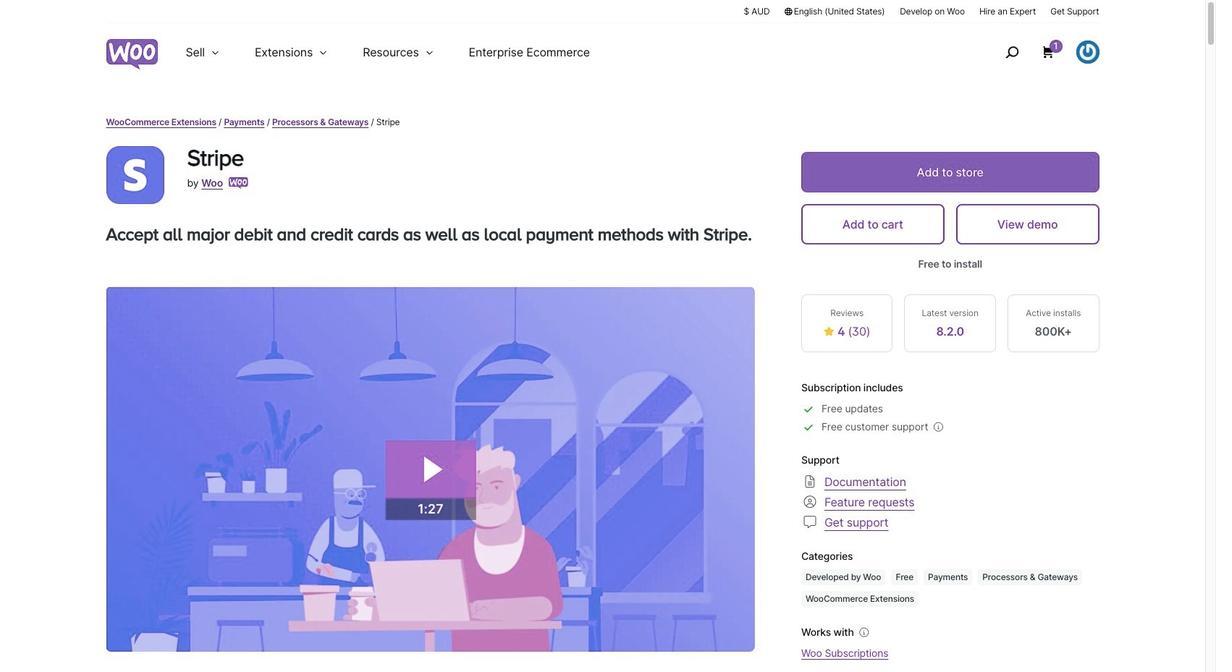 Task type: vqa. For each thing, say whether or not it's contained in the screenshot.
'arrow trend up' 'icon'
no



Task type: describe. For each thing, give the bounding box(es) containing it.
file lines image
[[801, 473, 819, 490]]

circle info image
[[857, 625, 871, 640]]

breadcrumb element
[[106, 116, 1099, 129]]

message image
[[801, 514, 819, 531]]

open account menu image
[[1076, 41, 1099, 64]]



Task type: locate. For each thing, give the bounding box(es) containing it.
circle user image
[[801, 493, 819, 511]]

search image
[[1000, 41, 1023, 64]]

service navigation menu element
[[974, 29, 1099, 76]]

developed by woocommerce image
[[229, 177, 248, 189]]

product icon image
[[106, 146, 164, 204]]



